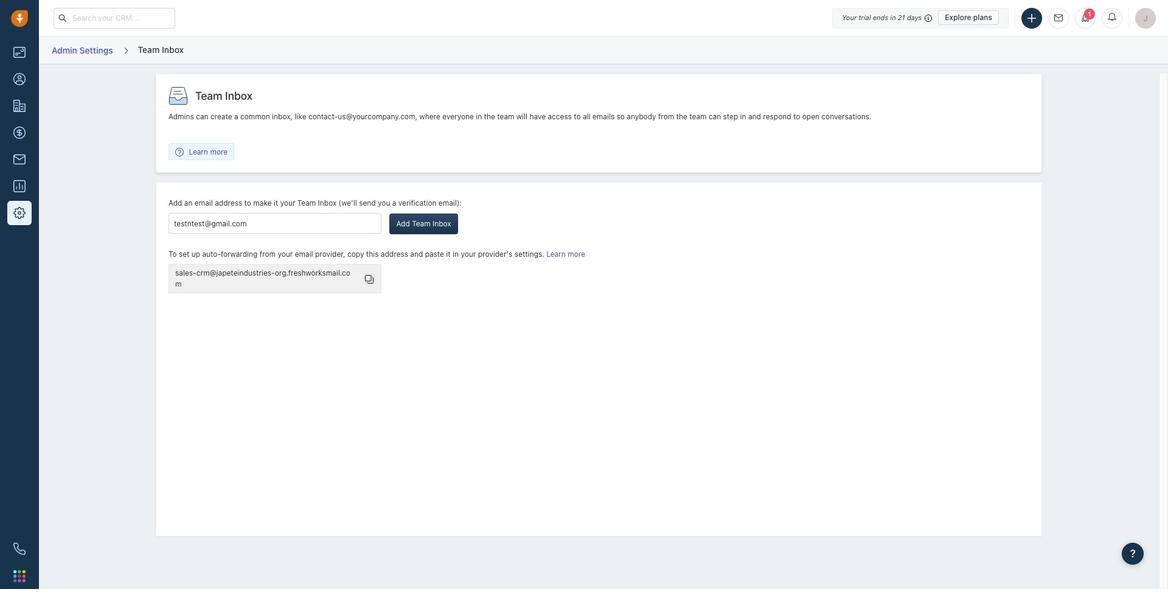 Task type: locate. For each thing, give the bounding box(es) containing it.
1 horizontal spatial can
[[709, 112, 722, 121]]

(we'll
[[339, 199, 357, 208]]

add an email address to make it your team inbox (we'll send you a verification email):
[[169, 199, 462, 208]]

paste
[[425, 250, 444, 259]]

1 vertical spatial team inbox
[[195, 90, 253, 102]]

your up e.g. contact-us@yourcompany.com text field
[[280, 199, 296, 208]]

to left make
[[244, 199, 251, 208]]

0 vertical spatial email
[[195, 199, 213, 208]]

send
[[359, 199, 376, 208]]

2 horizontal spatial to
[[794, 112, 801, 121]]

1 horizontal spatial team inbox
[[195, 90, 253, 102]]

0 vertical spatial it
[[274, 199, 278, 208]]

0 horizontal spatial and
[[411, 250, 423, 259]]

team up e.g. contact-us@yourcompany.com text field
[[298, 199, 316, 208]]

1 vertical spatial learn more link
[[547, 250, 586, 259]]

team inbox up the create on the top left
[[195, 90, 253, 102]]

the right anybody
[[677, 112, 688, 121]]

in
[[891, 13, 897, 21], [476, 112, 482, 121], [741, 112, 747, 121], [453, 250, 459, 259]]

from
[[659, 112, 675, 121], [260, 250, 276, 259]]

in right the step
[[741, 112, 747, 121]]

address right this
[[381, 250, 408, 259]]

address left make
[[215, 199, 242, 208]]

0 vertical spatial from
[[659, 112, 675, 121]]

0 vertical spatial address
[[215, 199, 242, 208]]

0 horizontal spatial more
[[210, 147, 228, 156]]

in left 21
[[891, 13, 897, 21]]

can left the create on the top left
[[196, 112, 209, 121]]

0 horizontal spatial team inbox
[[138, 44, 184, 55]]

0 horizontal spatial a
[[234, 112, 238, 121]]

1 horizontal spatial the
[[677, 112, 688, 121]]

from right anybody
[[659, 112, 675, 121]]

and left the paste at the left of the page
[[411, 250, 423, 259]]

phone image
[[13, 543, 26, 555]]

can
[[196, 112, 209, 121], [709, 112, 722, 121]]

add left an
[[169, 199, 182, 208]]

your
[[280, 199, 296, 208], [278, 250, 293, 259], [461, 250, 476, 259]]

0 horizontal spatial to
[[244, 199, 251, 208]]

admins can create a common inbox, like contact-us@yourcompany.com, where everyone in the team will have access to all emails so anybody from the team can step in and respond to open conversations.
[[169, 112, 872, 121]]

make
[[253, 199, 272, 208]]

this
[[366, 250, 379, 259]]

the right 'everyone'
[[484, 112, 496, 121]]

1 vertical spatial add
[[397, 219, 410, 228]]

to set up auto-forwarding from your email provider, copy this address and paste it in your provider's settings. learn more
[[169, 250, 586, 259]]

address
[[215, 199, 242, 208], [381, 250, 408, 259]]

the
[[484, 112, 496, 121], [677, 112, 688, 121]]

Search your CRM... text field
[[54, 8, 175, 28]]

2 the from the left
[[677, 112, 688, 121]]

it right make
[[274, 199, 278, 208]]

your
[[843, 13, 857, 21]]

add team inbox button
[[390, 214, 458, 234]]

an
[[184, 199, 193, 208]]

team inbox
[[138, 44, 184, 55], [195, 90, 253, 102]]

settings.
[[515, 250, 545, 259]]

add down verification
[[397, 219, 410, 228]]

can left the step
[[709, 112, 722, 121]]

1 horizontal spatial address
[[381, 250, 408, 259]]

1 vertical spatial email
[[295, 250, 313, 259]]

1 horizontal spatial learn
[[547, 250, 566, 259]]

0 horizontal spatial team
[[498, 112, 515, 121]]

learn more link right settings.
[[547, 250, 586, 259]]

a right the create on the top left
[[234, 112, 238, 121]]

1 horizontal spatial team
[[690, 112, 707, 121]]

add for add team inbox
[[397, 219, 410, 228]]

learn right settings.
[[547, 250, 566, 259]]

us@yourcompany.com,
[[338, 112, 418, 121]]

email right an
[[195, 199, 213, 208]]

1 vertical spatial address
[[381, 250, 408, 259]]

and left respond
[[749, 112, 762, 121]]

team down verification
[[412, 219, 431, 228]]

plans
[[974, 13, 993, 22]]

more down the create on the top left
[[210, 147, 228, 156]]

email
[[195, 199, 213, 208], [295, 250, 313, 259]]

0 vertical spatial learn
[[189, 147, 208, 156]]

1 horizontal spatial email
[[295, 250, 313, 259]]

sales-crm@japeteindustries-org.freshworksmail.co m
[[175, 269, 351, 289]]

inbox
[[162, 44, 184, 55], [225, 90, 253, 102], [318, 199, 337, 208], [433, 219, 452, 228]]

add
[[169, 199, 182, 208], [397, 219, 410, 228]]

0 vertical spatial add
[[169, 199, 182, 208]]

to left all
[[574, 112, 581, 121]]

team left the step
[[690, 112, 707, 121]]

add inside button
[[397, 219, 410, 228]]

1 horizontal spatial learn more link
[[547, 250, 586, 259]]

team inside add team inbox button
[[412, 219, 431, 228]]

a
[[234, 112, 238, 121], [393, 199, 397, 208]]

email):
[[439, 199, 462, 208]]

team
[[498, 112, 515, 121], [690, 112, 707, 121]]

0 horizontal spatial can
[[196, 112, 209, 121]]

forwarding
[[221, 250, 258, 259]]

from up sales-crm@japeteindustries-org.freshworksmail.co m
[[260, 250, 276, 259]]

create
[[211, 112, 232, 121]]

it right the paste at the left of the page
[[446, 250, 451, 259]]

common
[[240, 112, 270, 121]]

in right 'everyone'
[[476, 112, 482, 121]]

will
[[517, 112, 528, 121]]

0 horizontal spatial address
[[215, 199, 242, 208]]

more
[[210, 147, 228, 156], [568, 250, 586, 259]]

learn more link
[[169, 146, 234, 157], [547, 250, 586, 259]]

team inbox down search your crm... "text box"
[[138, 44, 184, 55]]

0 horizontal spatial it
[[274, 199, 278, 208]]

1 horizontal spatial from
[[659, 112, 675, 121]]

0 horizontal spatial learn more link
[[169, 146, 234, 157]]

to
[[574, 112, 581, 121], [794, 112, 801, 121], [244, 199, 251, 208]]

learn
[[189, 147, 208, 156], [547, 250, 566, 259]]

admin settings
[[52, 45, 113, 55]]

0 vertical spatial and
[[749, 112, 762, 121]]

1 vertical spatial learn
[[547, 250, 566, 259]]

it
[[274, 199, 278, 208], [446, 250, 451, 259]]

1 vertical spatial from
[[260, 250, 276, 259]]

inbox inside button
[[433, 219, 452, 228]]

a right 'you' on the left top of page
[[393, 199, 397, 208]]

email up org.freshworksmail.co
[[295, 250, 313, 259]]

1 horizontal spatial more
[[568, 250, 586, 259]]

set
[[179, 250, 190, 259]]

and
[[749, 112, 762, 121], [411, 250, 423, 259]]

explore plans
[[946, 13, 993, 22]]

2 team from the left
[[690, 112, 707, 121]]

0 horizontal spatial add
[[169, 199, 182, 208]]

learn more link down the create on the top left
[[169, 146, 234, 157]]

settings
[[79, 45, 113, 55]]

1 vertical spatial a
[[393, 199, 397, 208]]

to left open
[[794, 112, 801, 121]]

more right settings.
[[568, 250, 586, 259]]

1 horizontal spatial add
[[397, 219, 410, 228]]

2 can from the left
[[709, 112, 722, 121]]

21
[[898, 13, 906, 21]]

open
[[803, 112, 820, 121]]

anybody
[[627, 112, 657, 121]]

team left will
[[498, 112, 515, 121]]

0 horizontal spatial the
[[484, 112, 496, 121]]

1 horizontal spatial it
[[446, 250, 451, 259]]

0 vertical spatial a
[[234, 112, 238, 121]]

learn down admins in the top of the page
[[189, 147, 208, 156]]

0 vertical spatial more
[[210, 147, 228, 156]]

team
[[138, 44, 160, 55], [195, 90, 223, 102], [298, 199, 316, 208], [412, 219, 431, 228]]

1 horizontal spatial and
[[749, 112, 762, 121]]



Task type: vqa. For each thing, say whether or not it's contained in the screenshot.
4th the Peterson from the bottom of the "row group" containing $ 200,000
no



Task type: describe. For each thing, give the bounding box(es) containing it.
auto-
[[202, 250, 221, 259]]

step
[[724, 112, 739, 121]]

days
[[908, 13, 922, 21]]

1 can from the left
[[196, 112, 209, 121]]

so
[[617, 112, 625, 121]]

1 vertical spatial and
[[411, 250, 423, 259]]

1 link
[[1076, 8, 1096, 28]]

add for add an email address to make it your team inbox (we'll send you a verification email):
[[169, 199, 182, 208]]

respond
[[764, 112, 792, 121]]

0 horizontal spatial from
[[260, 250, 276, 259]]

E.g. contact-us@yourcompany.com text field
[[169, 213, 382, 234]]

0 horizontal spatial learn
[[189, 147, 208, 156]]

1 horizontal spatial a
[[393, 199, 397, 208]]

your trial ends in 21 days
[[843, 13, 922, 21]]

trial
[[859, 13, 872, 21]]

to
[[169, 250, 177, 259]]

like
[[295, 112, 307, 121]]

admins
[[169, 112, 194, 121]]

copy
[[348, 250, 364, 259]]

everyone
[[443, 112, 474, 121]]

team up the create on the top left
[[195, 90, 223, 102]]

0 vertical spatial learn more link
[[169, 146, 234, 157]]

sales-
[[175, 269, 196, 278]]

in right the paste at the left of the page
[[453, 250, 459, 259]]

1
[[1089, 10, 1092, 17]]

1 team from the left
[[498, 112, 515, 121]]

emails
[[593, 112, 615, 121]]

learn more
[[189, 147, 228, 156]]

1 horizontal spatial to
[[574, 112, 581, 121]]

have
[[530, 112, 546, 121]]

ends
[[873, 13, 889, 21]]

team down search your crm... "text box"
[[138, 44, 160, 55]]

conversations.
[[822, 112, 872, 121]]

all
[[583, 112, 591, 121]]

up
[[192, 250, 200, 259]]

inbox,
[[272, 112, 293, 121]]

admin
[[52, 45, 77, 55]]

provider,
[[315, 250, 346, 259]]

freshworks switcher image
[[13, 570, 26, 582]]

where
[[420, 112, 441, 121]]

0 horizontal spatial email
[[195, 199, 213, 208]]

m
[[175, 280, 182, 289]]

0 vertical spatial team inbox
[[138, 44, 184, 55]]

you
[[378, 199, 390, 208]]

verification
[[399, 199, 437, 208]]

1 vertical spatial more
[[568, 250, 586, 259]]

phone element
[[7, 537, 32, 561]]

org.freshworksmail.co
[[275, 269, 351, 278]]

access
[[548, 112, 572, 121]]

explore plans link
[[939, 10, 1000, 25]]

add team inbox
[[397, 219, 452, 228]]

1 vertical spatial it
[[446, 250, 451, 259]]

your down e.g. contact-us@yourcompany.com text field
[[278, 250, 293, 259]]

crm@japeteindustries-
[[196, 269, 275, 278]]

explore
[[946, 13, 972, 22]]

your left provider's
[[461, 250, 476, 259]]

contact-
[[309, 112, 338, 121]]

1 the from the left
[[484, 112, 496, 121]]

admin settings link
[[51, 41, 114, 60]]

provider's
[[478, 250, 513, 259]]



